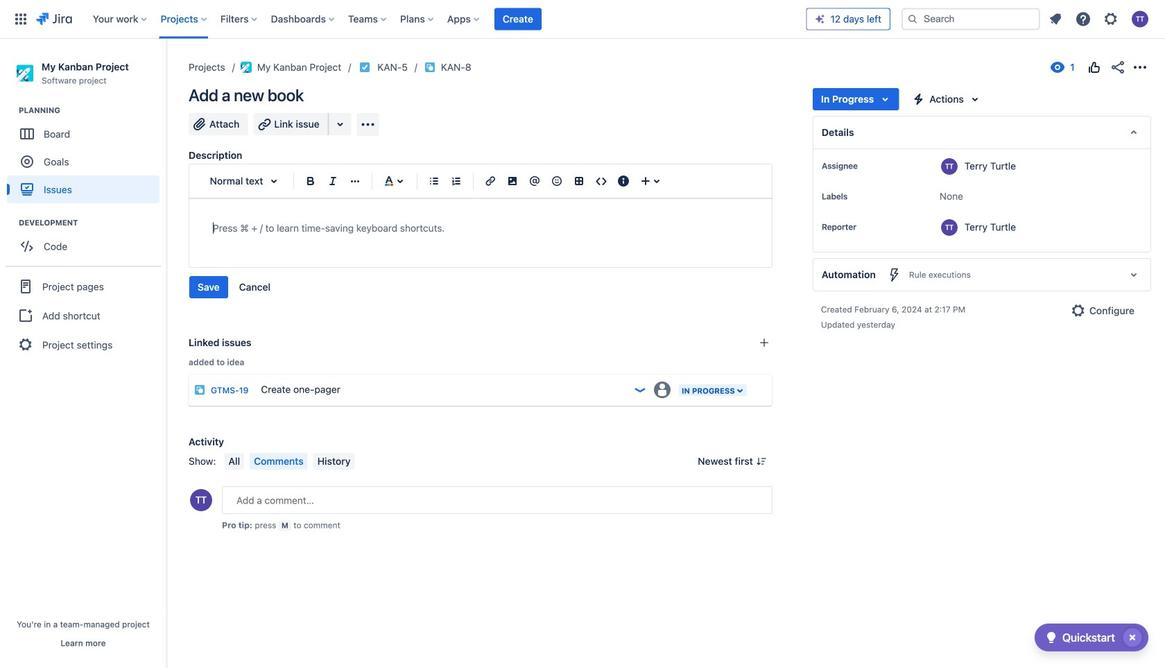 Task type: vqa. For each thing, say whether or not it's contained in the screenshot.
more information about this user Image related to Assignee Pin To Top. Only You Can See Pinned Fields. icon
yes



Task type: locate. For each thing, give the bounding box(es) containing it.
0 vertical spatial heading
[[19, 105, 166, 116]]

primary element
[[8, 0, 806, 39]]

banner
[[0, 0, 1165, 39]]

more information about this user image
[[941, 158, 958, 175]]

settings image
[[1103, 11, 1120, 27]]

heading
[[19, 105, 166, 116], [19, 217, 166, 228]]

heading for planning icon
[[19, 105, 166, 116]]

assignee pin to top. only you can see pinned fields. image
[[861, 160, 872, 171]]

info panel image
[[615, 173, 632, 189]]

search image
[[907, 14, 918, 25]]

jira image
[[36, 11, 72, 27], [36, 11, 72, 27]]

add image, video, or file image
[[504, 173, 521, 189]]

development image
[[2, 214, 19, 231]]

table image
[[571, 173, 588, 189]]

dismiss quickstart image
[[1122, 626, 1144, 649]]

heading for development icon
[[19, 217, 166, 228]]

appswitcher icon image
[[12, 11, 29, 27]]

issue type: sub-task image
[[194, 384, 205, 395]]

sidebar navigation image
[[151, 55, 182, 83]]

group
[[7, 105, 166, 208], [7, 217, 166, 264], [6, 266, 161, 364], [189, 276, 279, 298]]

bold ⌘b image
[[302, 173, 319, 189]]

more formatting image
[[347, 173, 364, 189]]

1 heading from the top
[[19, 105, 166, 116]]

1 vertical spatial heading
[[19, 217, 166, 228]]

emoji image
[[549, 173, 565, 189]]

2 heading from the top
[[19, 217, 166, 228]]

link an issue image
[[759, 337, 770, 348]]

vote options: no one has voted for this issue yet. image
[[1086, 59, 1103, 76]]

link image
[[482, 173, 499, 189]]

add app image
[[360, 116, 376, 133]]

menu bar
[[222, 453, 358, 470]]

check image
[[1043, 629, 1060, 646]]

Add a comment… field
[[222, 486, 773, 514]]

bullet list ⌘⇧8 image
[[426, 173, 443, 189]]

my kanban project image
[[241, 62, 252, 73]]



Task type: describe. For each thing, give the bounding box(es) containing it.
help image
[[1075, 11, 1092, 27]]

subtask image
[[424, 62, 435, 73]]

Description - Main content area, start typing to enter text. text field
[[213, 220, 748, 237]]

goal image
[[21, 156, 33, 168]]

details element
[[813, 116, 1152, 149]]

your profile and settings image
[[1132, 11, 1149, 27]]

priority: low image
[[633, 383, 647, 397]]

labels pin to top. only you can see pinned fields. image
[[851, 191, 862, 202]]

numbered list ⌘⇧7 image
[[448, 173, 465, 189]]

automation element
[[813, 258, 1152, 291]]

mention image
[[527, 173, 543, 189]]

Search field
[[902, 8, 1041, 30]]

reporter pin to top. only you can see pinned fields. image
[[859, 221, 871, 232]]

link web pages and more image
[[332, 116, 349, 132]]

italic ⌘i image
[[325, 173, 341, 189]]

more information about this user image
[[941, 219, 958, 236]]

task image
[[359, 62, 371, 73]]

planning image
[[2, 102, 19, 119]]

code snippet image
[[593, 173, 610, 189]]

sidebar element
[[0, 39, 166, 668]]

notifications image
[[1048, 11, 1064, 27]]

actions image
[[1132, 59, 1149, 76]]

copy link to issue image
[[469, 61, 480, 72]]



